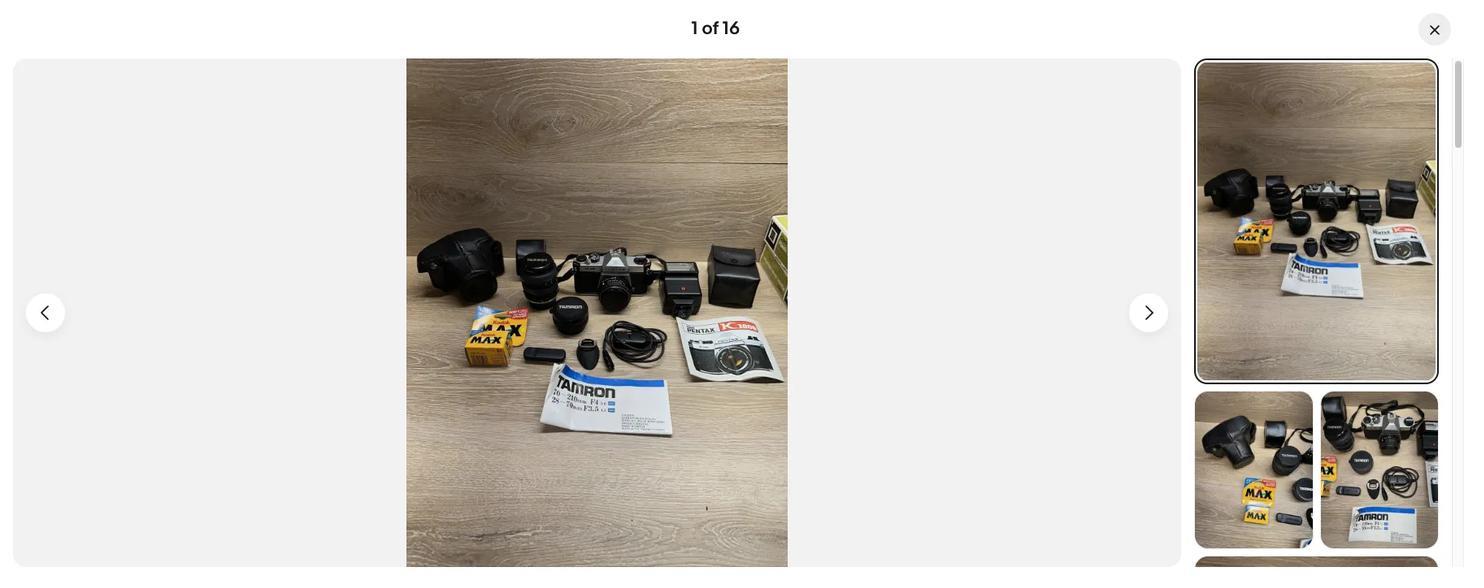 Task type: describe. For each thing, give the bounding box(es) containing it.
credit*
[[1196, 478, 1236, 493]]

&
[[373, 89, 381, 105]]

other
[[1091, 346, 1120, 362]]

film for film cameras
[[543, 89, 566, 105]]

paypal
[[1158, 478, 1194, 493]]

no interest if paid in full in 6 mo on $99+ with paypal credit*
[[909, 478, 1236, 493]]

asahi
[[973, 240, 1022, 263]]

add
[[1279, 89, 1302, 105]]

pentax
[[909, 240, 969, 263]]

seller's other items
[[1048, 346, 1153, 362]]

made
[[1041, 263, 1090, 286]]

feedback
[[1414, 434, 1462, 447]]

camera
[[1184, 240, 1254, 263]]

0 horizontal spatial pentax asahi k1000 35mm slr camera kit with adaptor lens - made in japan - picture 1 of 16 image
[[167, 240, 883, 581]]

seller
[[1210, 346, 1241, 362]]

in inside pentax asahi k1000 35mm slr camera kit with adaptor lens - made in japan
[[1095, 263, 1110, 286]]

-
[[1029, 263, 1037, 286]]

slr
[[1146, 240, 1180, 263]]

film photography link
[[431, 89, 528, 106]]

no interest if paid in full in 6 mo on $99+ with paypal credit* link
[[909, 478, 1236, 493]]

picture 4 of 16 image
[[84, 495, 160, 571]]

with
[[1132, 478, 1155, 493]]

1 of 16 dialog
[[0, 0, 1465, 581]]

6
[[1053, 478, 1060, 493]]

16
[[723, 18, 740, 40]]

seller's
[[1048, 346, 1088, 362]]

advanced
[[1320, 50, 1360, 60]]

k1000
[[1026, 240, 1082, 263]]

contact
[[1162, 346, 1208, 362]]

1 horizontal spatial in
[[1041, 478, 1051, 493]]

account navigation
[[82, 0, 1371, 25]]

pentax asahi k1000 35mm slr camera kit with adaptor lens - made in japan - picture 1 of 16 image inside 1 of 16 dialog
[[1197, 60, 1438, 383]]

if
[[973, 478, 979, 493]]

seller's other items link
[[1048, 346, 1153, 362]]

none submit inside advanced banner
[[1175, 38, 1312, 72]]



Task type: locate. For each thing, give the bounding box(es) containing it.
add to watchlist
[[1279, 89, 1371, 105]]

1
[[692, 18, 698, 40]]

in left full
[[1009, 478, 1019, 493]]

japan
[[1114, 263, 1168, 286]]

1 of 16
[[692, 18, 740, 40]]

2 film from the left
[[543, 89, 566, 105]]

cameras & photo link
[[320, 89, 417, 106]]

film
[[431, 89, 454, 105], [543, 89, 566, 105]]

contact seller
[[1162, 346, 1241, 362]]

1 horizontal spatial cameras
[[568, 89, 618, 105]]

35mm
[[1086, 240, 1142, 263]]

mo
[[1063, 478, 1081, 493]]

lens
[[984, 263, 1025, 286]]

on
[[1084, 478, 1098, 493]]

film right photo
[[431, 89, 454, 105]]

add to watchlist link
[[1279, 89, 1371, 105]]

pentax asahi k1000 35mm slr camera kit with adaptor lens - made in japan - picture 2 of 16 image
[[1196, 392, 1313, 549]]

1 horizontal spatial film
[[543, 89, 566, 105]]

adaptor
[[909, 263, 980, 286]]

film photography
[[431, 89, 528, 105]]

film for film photography
[[431, 89, 454, 105]]

items
[[1123, 346, 1153, 362]]

interest
[[927, 478, 970, 493]]

pentax asahi k1000 35mm slr camera kit with adaptor lens - made in japan - picture 3 of 16 image
[[1321, 392, 1439, 549]]

cameras & photo
[[320, 89, 417, 105]]

to
[[1305, 89, 1316, 105]]

None submit
[[1175, 38, 1312, 72]]

film cameras link
[[543, 89, 618, 106]]

1 cameras from the left
[[320, 89, 370, 105]]

in
[[1095, 263, 1110, 286], [1009, 478, 1019, 493], [1041, 478, 1051, 493]]

with
[[1287, 240, 1327, 263]]

advanced link
[[1312, 39, 1368, 72]]

pentax asahi k1000 35mm slr camera kit with adaptor lens - made in japan - picture 1 of 16 image
[[1197, 60, 1438, 383], [167, 240, 883, 581]]

film cameras
[[543, 89, 618, 105]]

0 horizontal spatial film
[[431, 89, 454, 105]]

no
[[909, 478, 925, 493]]

paid
[[982, 478, 1006, 493]]

picture 1 of 16 image
[[13, 59, 1182, 568]]

cameras
[[320, 89, 370, 105], [568, 89, 618, 105]]

2 cameras from the left
[[568, 89, 618, 105]]

watchlist
[[1319, 89, 1371, 105]]

$99+
[[1100, 478, 1129, 493]]

1 film from the left
[[431, 89, 454, 105]]

0 horizontal spatial in
[[1009, 478, 1019, 493]]

share
[[1232, 89, 1263, 105]]

2 horizontal spatial in
[[1095, 263, 1110, 286]]

of
[[702, 18, 719, 40]]

share button
[[1232, 89, 1263, 105]]

full
[[1021, 478, 1038, 493]]

contact seller link
[[1162, 346, 1241, 362]]

in left 6
[[1041, 478, 1051, 493]]

advertisement region
[[430, 120, 1022, 194]]

advanced banner
[[82, 0, 1371, 79]]

0 horizontal spatial cameras
[[320, 89, 370, 105]]

in right made
[[1095, 263, 1110, 286]]

photography
[[457, 89, 528, 105]]

photo
[[384, 89, 417, 105]]

film right photography
[[543, 89, 566, 105]]

cameras inside "link"
[[320, 89, 370, 105]]

pentax asahi k1000 35mm slr camera kit with adaptor lens - made in japan
[[909, 240, 1327, 286]]

1 horizontal spatial pentax asahi k1000 35mm slr camera kit with adaptor lens - made in japan - picture 1 of 16 image
[[1197, 60, 1438, 383]]

kit
[[1258, 240, 1282, 263]]



Task type: vqa. For each thing, say whether or not it's contained in the screenshot.
Find stores
no



